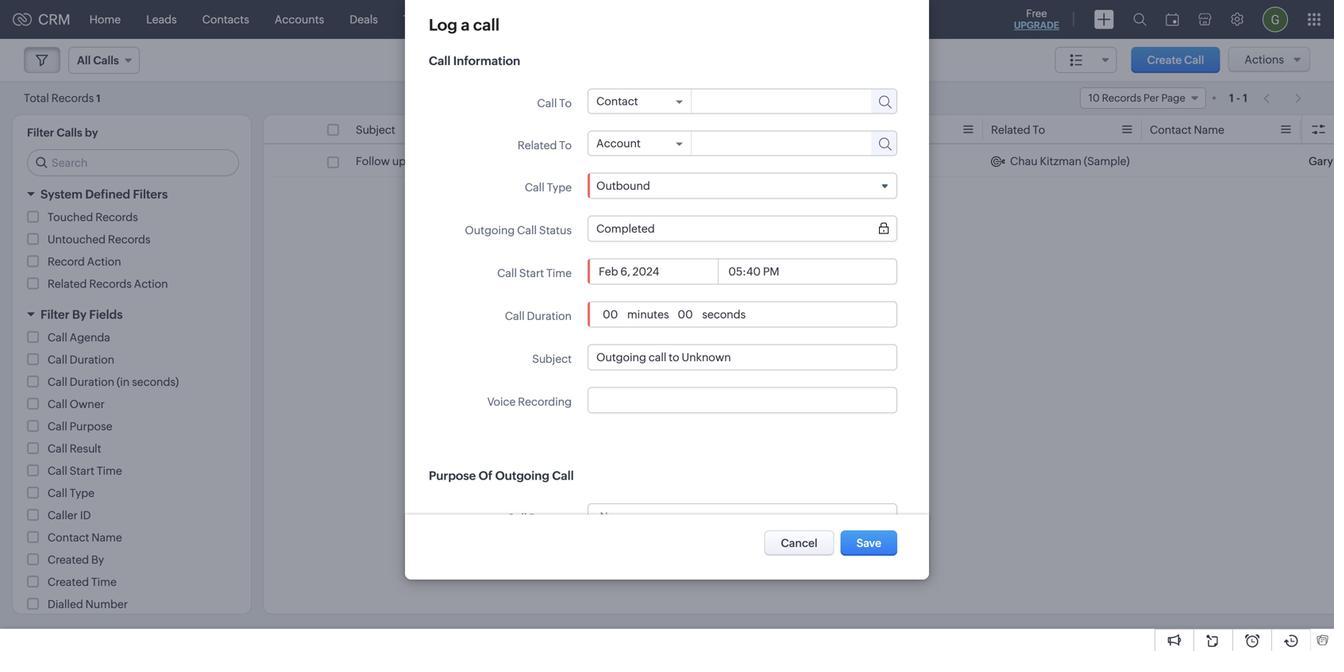 Task type: vqa. For each thing, say whether or not it's contained in the screenshot.
Chau
yes



Task type: describe. For each thing, give the bounding box(es) containing it.
created by
[[48, 554, 104, 566]]

records for untouched
[[108, 233, 150, 246]]

actions
[[1245, 53, 1284, 66]]

follow
[[356, 155, 390, 168]]

call duration (in seconds)
[[48, 376, 179, 388]]

1 for 1 - 1
[[1243, 92, 1248, 104]]

tasks link
[[391, 0, 444, 39]]

Contact field
[[597, 95, 683, 108]]

-none-
[[597, 510, 631, 523]]

number
[[85, 598, 128, 611]]

gary 
[[1309, 155, 1335, 168]]

1 for total records 1
[[96, 93, 101, 104]]

dialled number
[[48, 598, 128, 611]]

filter for filter calls by
[[27, 126, 54, 139]]

0 vertical spatial start
[[696, 124, 721, 136]]

of
[[479, 469, 493, 483]]

1 vertical spatial call purpose
[[507, 512, 572, 525]]

system defined filters
[[41, 187, 168, 201]]

create call
[[1148, 54, 1205, 66]]

contacts link
[[190, 0, 262, 39]]

contacts
[[202, 13, 249, 26]]

to for contact
[[559, 97, 572, 110]]

caller
[[48, 509, 78, 522]]

log
[[429, 16, 457, 34]]

Account field
[[597, 137, 683, 150]]

accounts
[[275, 13, 324, 26]]

minutes
[[625, 308, 672, 321]]

1 vertical spatial name
[[92, 531, 122, 544]]

call owner
[[48, 398, 105, 411]]

0 vertical spatial name
[[1194, 124, 1225, 136]]

time up number
[[91, 576, 117, 589]]

result
[[70, 442, 101, 455]]

free upgrade
[[1014, 8, 1060, 31]]

call result
[[48, 442, 101, 455]]

time up 'nov 21, 2023 07:16 pm'
[[723, 124, 748, 136]]

filter for filter by fields
[[41, 308, 70, 322]]

call agenda
[[48, 331, 110, 344]]

gary
[[1309, 155, 1334, 168]]

meetings link
[[444, 0, 518, 39]]

(in
[[117, 376, 130, 388]]

0 horizontal spatial subject
[[356, 124, 395, 136]]

total records 1
[[24, 92, 101, 104]]

by for created
[[91, 554, 104, 566]]

created time
[[48, 576, 117, 589]]

recording
[[518, 396, 572, 408]]

nov 21, 2023 07:16 pm
[[674, 155, 788, 168]]

leads
[[146, 13, 177, 26]]

status
[[539, 224, 572, 237]]

seconds
[[700, 308, 746, 321]]

Search text field
[[28, 150, 238, 176]]

seconds)
[[132, 376, 179, 388]]

1 vertical spatial contact name
[[48, 531, 122, 544]]

create
[[1148, 54, 1182, 66]]

search image
[[1134, 13, 1147, 26]]

none-
[[600, 510, 631, 523]]

0 horizontal spatial -
[[597, 510, 600, 523]]

total
[[24, 92, 49, 104]]

home
[[89, 13, 121, 26]]

voice recording
[[487, 396, 572, 408]]

kitzman
[[1040, 155, 1082, 168]]

chau
[[1010, 155, 1038, 168]]

create menu element
[[1085, 0, 1124, 39]]

purpose of outgoing call
[[429, 469, 574, 483]]

0 vertical spatial contact
[[597, 95, 638, 108]]

a
[[461, 16, 470, 34]]

0 horizontal spatial related to
[[518, 139, 572, 152]]

touched
[[48, 211, 93, 224]]

o
[[1331, 124, 1335, 136]]

call
[[473, 16, 500, 34]]

hh:mm a text field
[[726, 265, 787, 278]]

record
[[48, 255, 85, 268]]

with
[[408, 155, 431, 168]]

1 horizontal spatial -
[[1237, 92, 1241, 104]]

to for account
[[559, 139, 572, 152]]

1 horizontal spatial 1
[[1230, 92, 1234, 104]]

07:16
[[741, 155, 769, 168]]

follow up with lead link
[[356, 153, 458, 169]]

crm link
[[13, 11, 70, 28]]

0 vertical spatial outgoing
[[465, 224, 515, 237]]

create menu image
[[1095, 10, 1114, 29]]

0 vertical spatial call purpose
[[48, 420, 112, 433]]

0 vertical spatial call start time
[[674, 124, 748, 136]]

fields
[[89, 308, 123, 322]]

filter by fields
[[41, 308, 123, 322]]

home link
[[77, 0, 134, 39]]

logo image
[[13, 13, 32, 26]]

Outbound field
[[597, 180, 889, 192]]

caller id
[[48, 509, 91, 522]]

0 horizontal spatial type
[[70, 487, 95, 500]]

mmm d, yyyy text field
[[597, 265, 718, 278]]

crm
[[38, 11, 70, 28]]

0 vertical spatial related to
[[991, 124, 1046, 136]]

dialled
[[48, 598, 83, 611]]



Task type: locate. For each thing, give the bounding box(es) containing it.
0 vertical spatial call type
[[525, 181, 572, 194]]

0 vertical spatial purpose
[[70, 420, 112, 433]]

call purpose down the purpose of outgoing call
[[507, 512, 572, 525]]

filter inside dropdown button
[[41, 308, 70, 322]]

type
[[547, 181, 572, 194], [70, 487, 95, 500]]

deals
[[350, 13, 378, 26]]

log a call
[[429, 16, 500, 34]]

outbound
[[597, 180, 650, 192]]

1 horizontal spatial purpose
[[429, 469, 476, 483]]

0 vertical spatial subject
[[356, 124, 395, 136]]

free
[[1027, 8, 1047, 19]]

-None- field
[[597, 510, 889, 523]]

records for total
[[51, 92, 94, 104]]

0 horizontal spatial purpose
[[70, 420, 112, 433]]

start
[[696, 124, 721, 136], [519, 267, 544, 280], [70, 465, 94, 477]]

1 vertical spatial created
[[48, 576, 89, 589]]

purpose
[[70, 420, 112, 433], [429, 469, 476, 483], [529, 512, 572, 525]]

1 vertical spatial contact
[[1150, 124, 1192, 136]]

related to down call to
[[518, 139, 572, 152]]

to left contact field
[[559, 97, 572, 110]]

call start time down the result
[[48, 465, 122, 477]]

leads link
[[134, 0, 190, 39]]

call information
[[429, 54, 520, 68]]

defined
[[85, 187, 130, 201]]

records down defined
[[95, 211, 138, 224]]

1 vertical spatial by
[[91, 554, 104, 566]]

1 vertical spatial action
[[134, 278, 168, 290]]

nov
[[674, 155, 694, 168]]

created up "created time" at the bottom
[[48, 554, 89, 566]]

by up the call agenda
[[72, 308, 87, 322]]

0 horizontal spatial contact
[[48, 531, 89, 544]]

None text field
[[692, 89, 857, 112], [597, 351, 889, 364], [692, 89, 857, 112], [597, 351, 889, 364]]

1 horizontal spatial start
[[519, 267, 544, 280]]

2 vertical spatial to
[[559, 139, 572, 152]]

voice
[[487, 396, 516, 408]]

records for related
[[89, 278, 132, 290]]

contact down 'caller id'
[[48, 531, 89, 544]]

1 vertical spatial start
[[519, 267, 544, 280]]

2 horizontal spatial start
[[696, 124, 721, 136]]

0 horizontal spatial related
[[48, 278, 87, 290]]

deals link
[[337, 0, 391, 39]]

contact
[[597, 95, 638, 108], [1150, 124, 1192, 136], [48, 531, 89, 544]]

1 horizontal spatial call duration
[[505, 310, 572, 323]]

0 horizontal spatial call type
[[48, 487, 95, 500]]

related up chau
[[991, 124, 1031, 136]]

1 vertical spatial to
[[1033, 124, 1046, 136]]

type up 'status'
[[547, 181, 572, 194]]

1 vertical spatial -
[[597, 510, 600, 523]]

1 horizontal spatial call start time
[[497, 267, 572, 280]]

time down 'status'
[[547, 267, 572, 280]]

2 vertical spatial start
[[70, 465, 94, 477]]

call purpose down call owner
[[48, 420, 112, 433]]

related down call to
[[518, 139, 557, 152]]

1 horizontal spatial related
[[518, 139, 557, 152]]

created for created time
[[48, 576, 89, 589]]

related
[[991, 124, 1031, 136], [518, 139, 557, 152], [48, 278, 87, 290]]

0 horizontal spatial action
[[87, 255, 121, 268]]

records down touched records
[[108, 233, 150, 246]]

1 inside total records 1
[[96, 93, 101, 104]]

contact down 'create call'
[[1150, 124, 1192, 136]]

to
[[559, 97, 572, 110], [1033, 124, 1046, 136], [559, 139, 572, 152]]

owner
[[70, 398, 105, 411]]

purpose left -none-
[[529, 512, 572, 525]]

1 vertical spatial purpose
[[429, 469, 476, 483]]

2 horizontal spatial call start time
[[674, 124, 748, 136]]

1 vertical spatial call type
[[48, 487, 95, 500]]

0 horizontal spatial 1
[[96, 93, 101, 104]]

outgoing right of
[[495, 469, 550, 483]]

contact name down the create call button
[[1150, 124, 1225, 136]]

related down the record
[[48, 278, 87, 290]]

2 horizontal spatial purpose
[[529, 512, 572, 525]]

name down the create call button
[[1194, 124, 1225, 136]]

1 horizontal spatial name
[[1194, 124, 1225, 136]]

follow up with lead
[[356, 155, 458, 168]]

records
[[51, 92, 94, 104], [95, 211, 138, 224], [108, 233, 150, 246], [89, 278, 132, 290]]

1 horizontal spatial subject
[[532, 353, 572, 365]]

1
[[1230, 92, 1234, 104], [1243, 92, 1248, 104], [96, 93, 101, 104]]

Completed field
[[597, 222, 889, 235]]

start down the result
[[70, 465, 94, 477]]

2 horizontal spatial 1
[[1243, 92, 1248, 104]]

0 horizontal spatial by
[[72, 308, 87, 322]]

None text field
[[601, 308, 621, 321], [675, 308, 696, 321], [601, 308, 621, 321], [675, 308, 696, 321]]

call start time up 21,
[[674, 124, 748, 136]]

to down call to
[[559, 139, 572, 152]]

1 horizontal spatial contact
[[597, 95, 638, 108]]

time down the result
[[97, 465, 122, 477]]

1 vertical spatial type
[[70, 487, 95, 500]]

calls
[[57, 126, 82, 139]]

created up dialled
[[48, 576, 89, 589]]

0 horizontal spatial call start time
[[48, 465, 122, 477]]

agenda
[[70, 331, 110, 344]]

up
[[392, 155, 406, 168]]

call duration
[[832, 124, 899, 136], [505, 310, 572, 323], [48, 353, 114, 366]]

records up fields
[[89, 278, 132, 290]]

call type
[[525, 181, 572, 194], [48, 487, 95, 500]]

1 vertical spatial filter
[[41, 308, 70, 322]]

0 horizontal spatial call purpose
[[48, 420, 112, 433]]

0 horizontal spatial name
[[92, 531, 122, 544]]

type up id
[[70, 487, 95, 500]]

pm
[[771, 155, 788, 168]]

subject up follow on the top left of the page
[[356, 124, 395, 136]]

upgrade
[[1014, 20, 1060, 31]]

subject
[[356, 124, 395, 136], [532, 353, 572, 365]]

created for created by
[[48, 554, 89, 566]]

records for touched
[[95, 211, 138, 224]]

2 created from the top
[[48, 576, 89, 589]]

2 horizontal spatial related
[[991, 124, 1031, 136]]

untouched records
[[48, 233, 150, 246]]

by up "created time" at the bottom
[[91, 554, 104, 566]]

chau kitzman (sample)
[[1010, 155, 1130, 168]]

accounts link
[[262, 0, 337, 39]]

2 vertical spatial related
[[48, 278, 87, 290]]

filters
[[133, 187, 168, 201]]

call inside button
[[1185, 54, 1205, 66]]

purpose left of
[[429, 469, 476, 483]]

None button
[[764, 531, 835, 556], [841, 531, 898, 556], [764, 531, 835, 556], [841, 531, 898, 556]]

call purpose
[[48, 420, 112, 433], [507, 512, 572, 525]]

start down outgoing call status
[[519, 267, 544, 280]]

call start time
[[674, 124, 748, 136], [497, 267, 572, 280], [48, 465, 122, 477]]

lead
[[433, 155, 458, 168]]

1 - 1
[[1230, 92, 1248, 104]]

call to
[[537, 97, 572, 110]]

call o
[[1309, 124, 1335, 136]]

action
[[87, 255, 121, 268], [134, 278, 168, 290]]

touched records
[[48, 211, 138, 224]]

1 vertical spatial subject
[[532, 353, 572, 365]]

name
[[1194, 124, 1225, 136], [92, 531, 122, 544]]

0 vertical spatial action
[[87, 255, 121, 268]]

name up created by
[[92, 531, 122, 544]]

1 horizontal spatial call type
[[525, 181, 572, 194]]

search element
[[1124, 0, 1157, 39]]

(sample)
[[1084, 155, 1130, 168]]

2 vertical spatial call start time
[[48, 465, 122, 477]]

untouched
[[48, 233, 106, 246]]

by for filter
[[72, 308, 87, 322]]

contact up account on the left top
[[597, 95, 638, 108]]

contact name down id
[[48, 531, 122, 544]]

1 horizontal spatial type
[[547, 181, 572, 194]]

0 horizontal spatial contact name
[[48, 531, 122, 544]]

2 horizontal spatial call duration
[[832, 124, 899, 136]]

0 vertical spatial related
[[991, 124, 1031, 136]]

start up 21,
[[696, 124, 721, 136]]

navigation
[[1256, 87, 1311, 110]]

call
[[1185, 54, 1205, 66], [429, 54, 451, 68], [537, 97, 557, 110], [674, 124, 693, 136], [832, 124, 852, 136], [1309, 124, 1329, 136], [525, 181, 545, 194], [517, 224, 537, 237], [497, 267, 517, 280], [505, 310, 525, 323], [48, 331, 67, 344], [48, 353, 67, 366], [48, 376, 67, 388], [48, 398, 67, 411], [48, 420, 67, 433], [48, 442, 67, 455], [48, 465, 67, 477], [552, 469, 574, 483], [48, 487, 67, 500], [507, 512, 527, 525]]

2023
[[712, 155, 739, 168]]

2 vertical spatial call duration
[[48, 353, 114, 366]]

time
[[723, 124, 748, 136], [547, 267, 572, 280], [97, 465, 122, 477], [91, 576, 117, 589]]

0 vertical spatial -
[[1237, 92, 1241, 104]]

to up chau
[[1033, 124, 1046, 136]]

related records action
[[48, 278, 168, 290]]

0 horizontal spatial start
[[70, 465, 94, 477]]

subject up recording at the bottom
[[532, 353, 572, 365]]

1 vertical spatial call duration
[[505, 310, 572, 323]]

action up related records action on the top left
[[87, 255, 121, 268]]

filter calls by
[[27, 126, 98, 139]]

call type up 'caller id'
[[48, 487, 95, 500]]

2 vertical spatial contact
[[48, 531, 89, 544]]

create call button
[[1132, 47, 1221, 73]]

system defined filters button
[[13, 180, 251, 209]]

information
[[453, 54, 520, 68]]

record action
[[48, 255, 121, 268]]

0 vertical spatial created
[[48, 554, 89, 566]]

outgoing call status
[[465, 224, 572, 237]]

created
[[48, 554, 89, 566], [48, 576, 89, 589]]

meetings
[[457, 13, 505, 26]]

id
[[80, 509, 91, 522]]

account
[[597, 137, 641, 150]]

0 vertical spatial to
[[559, 97, 572, 110]]

completed
[[597, 222, 655, 235]]

2 horizontal spatial contact
[[1150, 124, 1192, 136]]

call start time down outgoing call status
[[497, 267, 572, 280]]

contact name
[[1150, 124, 1225, 136], [48, 531, 122, 544]]

1 horizontal spatial call purpose
[[507, 512, 572, 525]]

1 horizontal spatial action
[[134, 278, 168, 290]]

call type up 'status'
[[525, 181, 572, 194]]

purpose down owner at the left bottom of page
[[70, 420, 112, 433]]

0 vertical spatial type
[[547, 181, 572, 194]]

0 vertical spatial filter
[[27, 126, 54, 139]]

duration
[[855, 124, 899, 136], [527, 310, 572, 323], [70, 353, 114, 366], [70, 376, 114, 388]]

filter
[[27, 126, 54, 139], [41, 308, 70, 322]]

0 vertical spatial call duration
[[832, 124, 899, 136]]

action up "filter by fields" dropdown button
[[134, 278, 168, 290]]

system
[[41, 187, 83, 201]]

1 horizontal spatial contact name
[[1150, 124, 1225, 136]]

2 vertical spatial purpose
[[529, 512, 572, 525]]

filter up the call agenda
[[41, 308, 70, 322]]

by inside dropdown button
[[72, 308, 87, 322]]

0 horizontal spatial call duration
[[48, 353, 114, 366]]

1 vertical spatial call start time
[[497, 267, 572, 280]]

1 horizontal spatial related to
[[991, 124, 1046, 136]]

1 created from the top
[[48, 554, 89, 566]]

0 vertical spatial by
[[72, 308, 87, 322]]

1 vertical spatial related to
[[518, 139, 572, 152]]

filter left calls
[[27, 126, 54, 139]]

1 horizontal spatial by
[[91, 554, 104, 566]]

0 vertical spatial contact name
[[1150, 124, 1225, 136]]

outgoing left 'status'
[[465, 224, 515, 237]]

filter by fields button
[[13, 301, 251, 329]]

by
[[85, 126, 98, 139]]

1 vertical spatial outgoing
[[495, 469, 550, 483]]

1 vertical spatial related
[[518, 139, 557, 152]]

related to up chau
[[991, 124, 1046, 136]]

records up calls
[[51, 92, 94, 104]]

21,
[[696, 155, 710, 168]]



